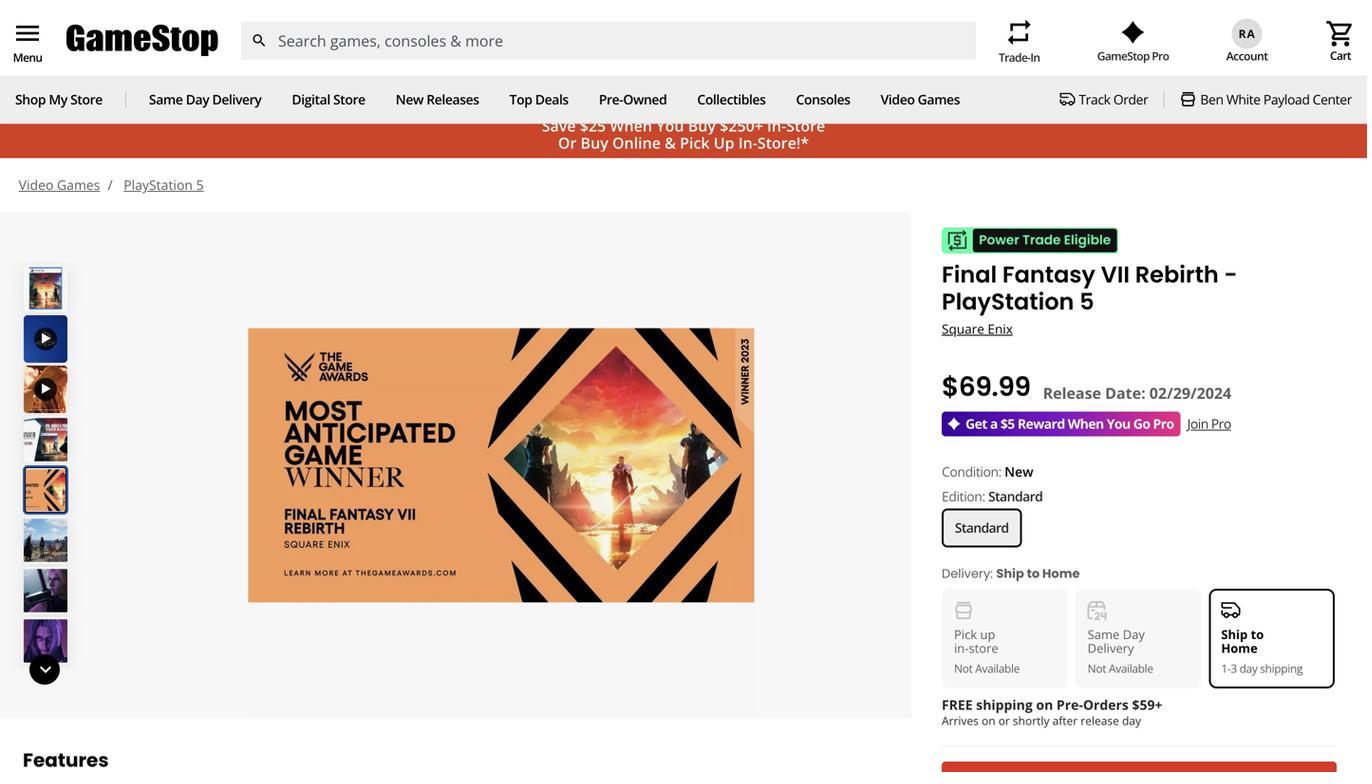 Task type: locate. For each thing, give the bounding box(es) containing it.
games
[[918, 90, 960, 108], [57, 176, 100, 194]]

2 not from the left
[[1088, 661, 1107, 676]]

1 horizontal spatial you
[[1107, 415, 1131, 433]]

delivery down search button
[[212, 90, 262, 108]]

not inside pick up in-store not available
[[954, 661, 973, 676]]

store inside save $25 when you buy $250+ in-store or buy online & pick up in-store!*
[[787, 116, 826, 136]]

delivery inside same day delivery not available
[[1088, 640, 1135, 657]]

0 horizontal spatial video
[[19, 176, 54, 194]]

video for the bottommost video games link
[[19, 176, 54, 194]]

0 vertical spatial video games link
[[881, 90, 960, 108]]

store
[[70, 90, 102, 108], [333, 90, 365, 108], [787, 116, 826, 136]]

day right 'release'
[[1123, 713, 1142, 729]]

delivery:
[[942, 565, 993, 582]]

-
[[1225, 259, 1238, 290]]

1 horizontal spatial video games
[[881, 90, 960, 108]]

0 horizontal spatial same
[[149, 90, 183, 108]]

0 horizontal spatial to
[[1027, 565, 1040, 582]]

to
[[1027, 565, 1040, 582], [1251, 626, 1264, 643]]

day right 3
[[1240, 661, 1258, 676]]

order
[[1114, 90, 1149, 108]]

0 horizontal spatial games
[[57, 176, 100, 194]]

ra
[[1239, 25, 1256, 41]]

pick up in-store not available
[[954, 626, 1020, 676]]

0 vertical spatial video games
[[881, 90, 960, 108]]

on
[[1037, 696, 1054, 714], [982, 713, 996, 729]]

$25
[[580, 116, 606, 136]]

menu
[[12, 18, 43, 49]]

1 horizontal spatial home
[[1222, 640, 1258, 657]]

1 horizontal spatial video games link
[[881, 90, 960, 108]]

not
[[954, 661, 973, 676], [1088, 661, 1107, 676]]

you down owned
[[656, 116, 684, 136]]

up
[[714, 133, 735, 153]]

ship right delivery:
[[997, 565, 1025, 582]]

pro right gamestop
[[1152, 48, 1169, 64]]

1 vertical spatial playstation
[[942, 286, 1075, 318]]

1 vertical spatial pre-
[[1057, 696, 1084, 714]]

0 horizontal spatial store
[[70, 90, 102, 108]]

pre- up $25
[[599, 90, 623, 108]]

day down gamestop image
[[186, 90, 209, 108]]

or
[[558, 133, 577, 153]]

home
[[1043, 565, 1080, 582], [1222, 640, 1258, 657]]

0 vertical spatial new
[[396, 90, 424, 108]]

same
[[149, 90, 183, 108], [1088, 626, 1120, 643]]

pick left up
[[954, 626, 977, 643]]

available inside same day delivery not available
[[1109, 661, 1154, 676]]

search
[[251, 32, 268, 49]]

pre- right shortly
[[1057, 696, 1084, 714]]

0 vertical spatial home
[[1043, 565, 1080, 582]]

games for the top video games link
[[918, 90, 960, 108]]

join pro
[[1188, 415, 1232, 433]]

1 vertical spatial to
[[1251, 626, 1264, 643]]

0 vertical spatial day
[[186, 90, 209, 108]]

1 vertical spatial video games
[[19, 176, 100, 194]]

pick right &
[[680, 133, 710, 153]]

same inside same day delivery not available
[[1088, 626, 1120, 643]]

video right consoles link
[[881, 90, 915, 108]]

2 available from the left
[[1109, 661, 1154, 676]]

0 horizontal spatial you
[[656, 116, 684, 136]]

1 vertical spatial day
[[1123, 626, 1145, 643]]

shipping right 'free' on the bottom right of the page
[[977, 696, 1033, 714]]

0 vertical spatial to
[[1027, 565, 1040, 582]]

payload
[[1264, 90, 1310, 108]]

pro inside 'link'
[[1152, 48, 1169, 64]]

0 horizontal spatial new
[[396, 90, 424, 108]]

buy right &
[[688, 116, 716, 136]]

0 vertical spatial video
[[881, 90, 915, 108]]

trade-
[[999, 49, 1031, 65]]

0 vertical spatial pre-
[[599, 90, 623, 108]]

0 horizontal spatial ship
[[997, 565, 1025, 582]]

1 horizontal spatial new
[[1005, 462, 1034, 480]]

5
[[196, 176, 204, 194], [1080, 286, 1095, 318]]

1 horizontal spatial day
[[1123, 626, 1145, 643]]

to inside ship to home 1-3 day shipping
[[1251, 626, 1264, 643]]

delivery up the orders
[[1088, 640, 1135, 657]]

available up $59+
[[1109, 661, 1154, 676]]

1 horizontal spatial games
[[918, 90, 960, 108]]

1 horizontal spatial playstation
[[942, 286, 1075, 318]]

1 vertical spatial games
[[57, 176, 100, 194]]

day
[[186, 90, 209, 108], [1123, 626, 1145, 643]]

0 vertical spatial day
[[1240, 661, 1258, 676]]

on right or
[[1037, 696, 1054, 714]]

buy right or
[[581, 133, 609, 153]]

5 inside final fantasy vii rebirth - playstation 5 square enix
[[1080, 286, 1095, 318]]

0 horizontal spatial available
[[976, 661, 1020, 676]]

playstation 5 link
[[124, 176, 204, 194]]

1 vertical spatial when
[[1068, 415, 1104, 433]]

0 vertical spatial games
[[918, 90, 960, 108]]

shop my store link
[[15, 90, 102, 108]]

standard
[[955, 519, 1009, 537]]

owned
[[623, 90, 667, 108]]

pick inside save $25 when you buy $250+ in-store or buy online & pick up in-store!*
[[680, 133, 710, 153]]

0 vertical spatial when
[[610, 116, 652, 136]]

in- right up
[[739, 133, 758, 153]]

when down release
[[1068, 415, 1104, 433]]

1 horizontal spatial not
[[1088, 661, 1107, 676]]

not up the orders
[[1088, 661, 1107, 676]]

1 vertical spatial same
[[1088, 626, 1120, 643]]

0 vertical spatial delivery
[[212, 90, 262, 108]]

available inside pick up in-store not available
[[976, 661, 1020, 676]]

1 horizontal spatial video
[[881, 90, 915, 108]]

ship up 3
[[1222, 626, 1248, 643]]

same down gamestop image
[[149, 90, 183, 108]]

0 horizontal spatial day
[[1123, 713, 1142, 729]]

delivery for same day delivery
[[212, 90, 262, 108]]

new
[[396, 90, 424, 108], [1005, 462, 1034, 480]]

you left go at the bottom of page
[[1107, 415, 1131, 433]]

deals
[[535, 90, 569, 108]]

1 horizontal spatial pre-
[[1057, 696, 1084, 714]]

5 down same day delivery link
[[196, 176, 204, 194]]

0 horizontal spatial video games link
[[19, 176, 100, 194]]

new left 'releases'
[[396, 90, 424, 108]]

0 vertical spatial same
[[149, 90, 183, 108]]

condition
[[942, 462, 999, 480]]

collectibles
[[697, 90, 766, 108]]

available down "store"
[[976, 661, 1020, 676]]

video down shop
[[19, 176, 54, 194]]

vii
[[1101, 259, 1130, 290]]

$69.99
[[942, 368, 1031, 405]]

same day delivery not available
[[1088, 626, 1154, 676]]

1 horizontal spatial store
[[333, 90, 365, 108]]

2 horizontal spatial store
[[787, 116, 826, 136]]

repeat
[[1005, 17, 1035, 47]]

1 vertical spatial video games link
[[19, 176, 100, 194]]

0 vertical spatial 5
[[196, 176, 204, 194]]

get a $5 reward when you go pro
[[966, 415, 1175, 433]]

top
[[510, 90, 532, 108]]

ship inside ship to home 1-3 day shipping
[[1222, 626, 1248, 643]]

store down consoles link
[[787, 116, 826, 136]]

new right condition
[[1005, 462, 1034, 480]]

home up 3
[[1222, 640, 1258, 657]]

shipping inside ship to home 1-3 day shipping
[[1261, 661, 1303, 676]]

free shipping on pre-orders $59+ arrives on or shortly after release day
[[942, 696, 1163, 729]]

in
[[1031, 49, 1040, 65]]

release
[[1043, 383, 1102, 403]]

0 horizontal spatial 5
[[196, 176, 204, 194]]

not down the in-
[[954, 661, 973, 676]]

shipping
[[1261, 661, 1303, 676], [977, 696, 1033, 714]]

same up the orders
[[1088, 626, 1120, 643]]

ra account
[[1227, 25, 1268, 63]]

consoles link
[[796, 90, 851, 108]]

1 vertical spatial pick
[[954, 626, 977, 643]]

gamestop pro icon image
[[1122, 21, 1145, 44]]

when down pre-owned
[[610, 116, 652, 136]]

1 horizontal spatial available
[[1109, 661, 1154, 676]]

5 left 'vii'
[[1080, 286, 1095, 318]]

1 vertical spatial shipping
[[977, 696, 1033, 714]]

new releases link
[[396, 90, 479, 108]]

home right delivery:
[[1043, 565, 1080, 582]]

day inside ship to home 1-3 day shipping
[[1240, 661, 1258, 676]]

you
[[656, 116, 684, 136], [1107, 415, 1131, 433]]

day up $59+
[[1123, 626, 1145, 643]]

day for same day delivery
[[186, 90, 209, 108]]

available
[[976, 661, 1020, 676], [1109, 661, 1154, 676]]

0 horizontal spatial when
[[610, 116, 652, 136]]

shipping right 3
[[1261, 661, 1303, 676]]

0 horizontal spatial pick
[[680, 133, 710, 153]]

1 vertical spatial day
[[1123, 713, 1142, 729]]

0 vertical spatial shipping
[[1261, 661, 1303, 676]]

playstation inside final fantasy vii rebirth - playstation 5 square enix
[[942, 286, 1075, 318]]

1 horizontal spatial ship
[[1222, 626, 1248, 643]]

0 horizontal spatial home
[[1043, 565, 1080, 582]]

1 horizontal spatial 5
[[1080, 286, 1095, 318]]

02/29/2024
[[1150, 383, 1232, 403]]

video
[[881, 90, 915, 108], [19, 176, 54, 194]]

1 horizontal spatial pick
[[954, 626, 977, 643]]

0 horizontal spatial delivery
[[212, 90, 262, 108]]

1 vertical spatial delivery
[[1088, 640, 1135, 657]]

my
[[49, 90, 67, 108]]

1 horizontal spatial when
[[1068, 415, 1104, 433]]

get
[[966, 415, 988, 433]]

1 horizontal spatial on
[[1037, 696, 1054, 714]]

day inside same day delivery not available
[[1123, 626, 1145, 643]]

pro right join
[[1212, 415, 1232, 433]]

1 not from the left
[[954, 661, 973, 676]]

1 vertical spatial new
[[1005, 462, 1034, 480]]

1 vertical spatial 5
[[1080, 286, 1095, 318]]

1 vertical spatial home
[[1222, 640, 1258, 657]]

0 horizontal spatial playstation
[[124, 176, 193, 194]]

pick
[[680, 133, 710, 153], [954, 626, 977, 643]]

1 horizontal spatial day
[[1240, 661, 1258, 676]]

store right digital on the left top of the page
[[333, 90, 365, 108]]

when
[[610, 116, 652, 136], [1068, 415, 1104, 433]]

0 horizontal spatial day
[[186, 90, 209, 108]]

in- right $250+
[[767, 116, 787, 136]]

on left or
[[982, 713, 996, 729]]

0 horizontal spatial not
[[954, 661, 973, 676]]

1 available from the left
[[976, 661, 1020, 676]]

in-
[[767, 116, 787, 136], [739, 133, 758, 153]]

1 vertical spatial video
[[19, 176, 54, 194]]

1 vertical spatial ship
[[1222, 626, 1248, 643]]

1 horizontal spatial shipping
[[1261, 661, 1303, 676]]

0 horizontal spatial video games
[[19, 176, 100, 194]]

1 horizontal spatial to
[[1251, 626, 1264, 643]]

1 horizontal spatial same
[[1088, 626, 1120, 643]]

1 horizontal spatial delivery
[[1088, 640, 1135, 657]]

0 horizontal spatial shipping
[[977, 696, 1033, 714]]

store right my
[[70, 90, 102, 108]]

buy
[[688, 116, 716, 136], [581, 133, 609, 153]]

shortly
[[1013, 713, 1050, 729]]

0 vertical spatial pick
[[680, 133, 710, 153]]

0 vertical spatial you
[[656, 116, 684, 136]]

0 vertical spatial ship
[[997, 565, 1025, 582]]



Task type: describe. For each thing, give the bounding box(es) containing it.
collectibles link
[[697, 90, 766, 108]]

$59+
[[1132, 696, 1163, 714]]

Search games, consoles & more search field
[[278, 22, 942, 60]]

playstation 5
[[124, 176, 204, 194]]

orders
[[1084, 696, 1129, 714]]

same for same day delivery not available
[[1088, 626, 1120, 643]]

ben white payload center link
[[1180, 90, 1352, 108]]

white
[[1227, 90, 1261, 108]]

rebirth
[[1136, 259, 1219, 290]]

repeat trade-in
[[999, 17, 1040, 65]]

$5
[[1001, 415, 1015, 433]]

0 horizontal spatial buy
[[581, 133, 609, 153]]

digital store
[[292, 90, 365, 108]]

digital store link
[[292, 90, 365, 108]]

square enix link
[[942, 320, 1021, 338]]

release date: 02/29/2024
[[1043, 383, 1232, 403]]

shopping_cart cart
[[1326, 18, 1356, 63]]

join
[[1188, 415, 1209, 433]]

arrives
[[942, 713, 979, 729]]

center
[[1313, 90, 1352, 108]]

1 vertical spatial you
[[1107, 415, 1131, 433]]

enix
[[988, 320, 1013, 338]]

video for the top video games link
[[881, 90, 915, 108]]

3
[[1231, 661, 1237, 676]]

save $25 when you buy $250+ in-store or buy online & pick up in-store!*
[[542, 116, 826, 153]]

1-
[[1222, 661, 1231, 676]]

or
[[999, 713, 1010, 729]]

release
[[1081, 713, 1120, 729]]

pre- inside free shipping on pre-orders $59+ arrives on or shortly after release day
[[1057, 696, 1084, 714]]

track
[[1079, 90, 1111, 108]]

1 horizontal spatial in-
[[767, 116, 787, 136]]

shop
[[15, 90, 46, 108]]

pro for gamestop pro
[[1152, 48, 1169, 64]]

pre-owned
[[599, 90, 667, 108]]

menu
[[13, 49, 42, 65]]

releases
[[427, 90, 479, 108]]

day inside free shipping on pre-orders $59+ arrives on or shortly after release day
[[1123, 713, 1142, 729]]

0 vertical spatial playstation
[[124, 176, 193, 194]]

ship to home 1-3 day shipping
[[1222, 626, 1303, 676]]

ben
[[1201, 90, 1224, 108]]

pre-owned link
[[599, 90, 667, 108]]

gamestop image
[[66, 22, 218, 59]]

shop my store
[[15, 90, 102, 108]]

consoles
[[796, 90, 851, 108]]

when inside save $25 when you buy $250+ in-store or buy online & pick up in-store!*
[[610, 116, 652, 136]]

games for the bottommost video games link
[[57, 176, 100, 194]]

reward
[[1018, 415, 1065, 433]]

same day delivery link
[[149, 90, 262, 108]]

digital
[[292, 90, 330, 108]]

same for same day delivery
[[149, 90, 183, 108]]

delivery: ship to home
[[942, 565, 1080, 582]]

pro right go at the bottom of page
[[1153, 415, 1175, 433]]

shopping_cart
[[1326, 18, 1356, 49]]

condition new
[[942, 462, 1034, 480]]

1 horizontal spatial buy
[[688, 116, 716, 136]]

in-
[[954, 640, 969, 657]]

0 horizontal spatial on
[[982, 713, 996, 729]]

0 horizontal spatial pre-
[[599, 90, 623, 108]]

ben white payload center
[[1201, 90, 1352, 108]]

day for same day delivery not available
[[1123, 626, 1145, 643]]

fantasy
[[1003, 259, 1096, 290]]

track order link
[[1060, 90, 1149, 108]]

join pro link
[[1188, 415, 1232, 433]]

online
[[613, 133, 661, 153]]

not inside same day delivery not available
[[1088, 661, 1107, 676]]

$250+
[[720, 116, 763, 136]]

video games for the top video games link
[[881, 90, 960, 108]]

new releases
[[396, 90, 479, 108]]

video games for the bottommost video games link
[[19, 176, 100, 194]]

search button
[[240, 22, 278, 60]]

top deals link
[[510, 90, 569, 108]]

date:
[[1106, 383, 1146, 403]]

free
[[942, 696, 973, 714]]

search search field
[[240, 22, 976, 60]]

shipping inside free shipping on pre-orders $59+ arrives on or shortly after release day
[[977, 696, 1033, 714]]

track order
[[1079, 90, 1149, 108]]

final fantasy vii rebirth - playstation 5 image
[[91, 212, 912, 718]]

pro for join pro
[[1212, 415, 1232, 433]]

final
[[942, 259, 997, 290]]

save
[[542, 116, 576, 136]]

&
[[665, 133, 676, 153]]

a
[[990, 415, 998, 433]]

store
[[969, 640, 999, 657]]

delivery for same day delivery not available
[[1088, 640, 1135, 657]]

cart
[[1331, 47, 1351, 63]]

pick inside pick up in-store not available
[[954, 626, 977, 643]]

menu menu
[[12, 18, 43, 65]]

store!*
[[758, 133, 809, 153]]

gamestop pro link
[[1098, 21, 1169, 64]]

0 horizontal spatial in-
[[739, 133, 758, 153]]

account
[[1227, 48, 1268, 63]]

same day delivery
[[149, 90, 262, 108]]

you inside save $25 when you buy $250+ in-store or buy online & pick up in-store!*
[[656, 116, 684, 136]]

home inside ship to home 1-3 day shipping
[[1222, 640, 1258, 657]]

square
[[942, 320, 985, 338]]

top deals
[[510, 90, 569, 108]]

go
[[1134, 415, 1151, 433]]

gamestop
[[1098, 48, 1150, 64]]

final fantasy vii rebirth - playstation 5 square enix
[[942, 259, 1238, 338]]

up
[[981, 626, 996, 643]]

after
[[1053, 713, 1078, 729]]



Task type: vqa. For each thing, say whether or not it's contained in the screenshot.
search field
no



